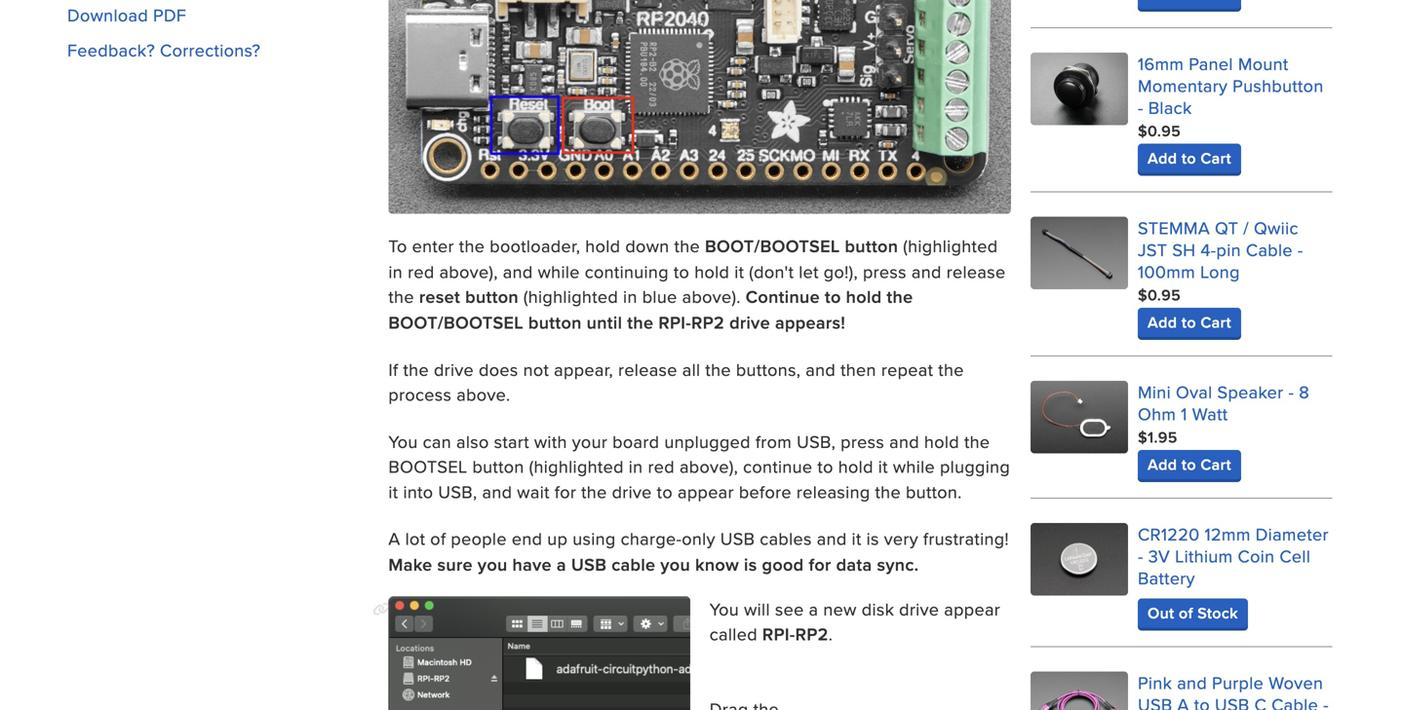 Task type: vqa. For each thing, say whether or not it's contained in the screenshot.
Audio within the The LiPoly backpack will be connected directly to the Audio FX board (this is not how it is shown in the circuit diagram for visual clarity).
no



Task type: locate. For each thing, give the bounding box(es) containing it.
it up data
[[852, 527, 862, 552]]

you down the people
[[478, 552, 508, 578]]

1 vertical spatial red
[[648, 455, 675, 479]]

1 horizontal spatial red
[[648, 455, 675, 479]]

1 vertical spatial a
[[809, 597, 819, 622]]

in inside (highlighted in red above), and while continuing to hold it (don't let go!), press and release the
[[389, 259, 403, 284]]

battery
[[1138, 566, 1195, 591]]

16mm panel mount momentary pushbutton - black $0.95 add to cart
[[1138, 51, 1324, 170]]

the left reset at top left
[[389, 284, 414, 309]]

blue
[[642, 284, 677, 309]]

while
[[538, 259, 580, 284], [893, 455, 935, 479]]

1 vertical spatial a
[[1178, 693, 1190, 711]]

0 vertical spatial you
[[389, 430, 418, 454]]

while up button.
[[893, 455, 935, 479]]

2 vertical spatial cart
[[1201, 453, 1232, 476]]

0 vertical spatial add
[[1148, 147, 1178, 170]]

1 vertical spatial usb,
[[438, 480, 477, 505]]

before
[[739, 480, 792, 505]]

to up blue
[[674, 259, 690, 284]]

usb down using
[[571, 552, 607, 578]]

1 horizontal spatial you
[[661, 552, 691, 578]]

0 horizontal spatial you
[[389, 430, 418, 454]]

1 vertical spatial bootsel
[[389, 455, 468, 479]]

if
[[389, 357, 398, 382]]

repeat
[[881, 357, 934, 382]]

bootsel
[[760, 234, 840, 259], [389, 455, 468, 479]]

a inside you will see a new disk drive appear called
[[809, 597, 819, 622]]

rp2
[[692, 310, 725, 335], [795, 622, 829, 648]]

is left good
[[744, 552, 757, 578]]

2 vertical spatial add
[[1148, 453, 1178, 476]]

2 cart from the top
[[1201, 311, 1232, 334]]

sync.
[[877, 552, 919, 578]]

- left 8
[[1289, 380, 1294, 405]]

to left purple
[[1194, 693, 1210, 711]]

0 vertical spatial for
[[555, 480, 577, 505]]

(highlighted inside (highlighted in red above), and while continuing to hold it (don't let go!), press and release the
[[903, 234, 998, 259]]

bootsel down can
[[389, 455, 468, 479]]

2 vertical spatial add to cart link
[[1138, 450, 1241, 480]]

rpi-rp2 .
[[763, 622, 833, 648]]

good
[[762, 552, 804, 578]]

1 horizontal spatial for
[[809, 552, 832, 578]]

drive up above.
[[434, 357, 474, 382]]

1 add to cart link from the top
[[1138, 144, 1241, 173]]

and inside if the drive does not appear, release all the buttons, and then repeat the process above.
[[806, 357, 836, 382]]

3 add from the top
[[1148, 453, 1178, 476]]

stemma
[[1138, 215, 1210, 240]]

appear up the only
[[678, 480, 734, 505]]

$0.95
[[1138, 119, 1181, 142], [1138, 284, 1181, 307]]

the right all
[[706, 357, 731, 382]]

add to cart link for cart
[[1138, 144, 1241, 173]]

1 vertical spatial release
[[618, 357, 678, 382]]

0 horizontal spatial you
[[478, 552, 508, 578]]

bootsel up let
[[760, 234, 840, 259]]

to enter the bootloader, hold down the boot/ bootsel button
[[389, 234, 903, 259]]

link image
[[373, 603, 390, 617]]

press up releasing
[[841, 430, 885, 454]]

1 horizontal spatial is
[[867, 527, 879, 552]]

for inside a lot of people end up using charge-only usb cables and it is very frustrating! make sure you have a usb cable you know is good for data sync.
[[809, 552, 832, 578]]

3 cart from the top
[[1201, 453, 1232, 476]]

wait
[[517, 480, 550, 505]]

usb
[[720, 527, 755, 552], [571, 552, 607, 578], [1138, 693, 1173, 711], [1215, 693, 1250, 711]]

you will see a new disk drive appear called
[[710, 597, 1001, 647]]

0 vertical spatial appear
[[678, 480, 734, 505]]

rp2 down above).
[[692, 310, 725, 335]]

to down 100mm
[[1182, 311, 1197, 334]]

0 vertical spatial while
[[538, 259, 580, 284]]

while inside you can also start with your board unplugged from usb, press and hold the bootsel button (highlighted in red above), continue to hold it while plugging it into usb, and wait for the drive to appear before releasing the button.
[[893, 455, 935, 479]]

1 vertical spatial appear
[[944, 597, 1001, 622]]

the
[[459, 234, 485, 259], [674, 234, 700, 259], [389, 284, 414, 309], [887, 284, 913, 310], [627, 310, 654, 335], [403, 357, 429, 382], [706, 357, 731, 382], [938, 357, 964, 382], [965, 430, 990, 454], [581, 480, 607, 505], [875, 480, 901, 505]]

end
[[512, 527, 543, 552]]

black
[[1149, 95, 1192, 120]]

drive inside you can also start with your board unplugged from usb, press and hold the bootsel button (highlighted in red above), continue to hold it while plugging it into usb, and wait for the drive to appear before releasing the button.
[[612, 480, 652, 505]]

to up releasing
[[818, 455, 834, 479]]

release inside (highlighted in red above), and while continuing to hold it (don't let go!), press and release the
[[947, 259, 1006, 284]]

cable right "pin"
[[1246, 237, 1293, 262]]

(highlighted
[[903, 234, 998, 259], [524, 284, 618, 309], [529, 455, 624, 479]]

the up "plugging"
[[965, 430, 990, 454]]

0 vertical spatial add to cart link
[[1138, 144, 1241, 173]]

1 horizontal spatial of
[[1179, 602, 1193, 625]]

press right go!),
[[863, 259, 907, 284]]

cart
[[1201, 147, 1232, 170], [1201, 311, 1232, 334], [1201, 453, 1232, 476]]

1 vertical spatial while
[[893, 455, 935, 479]]

0 horizontal spatial red
[[408, 259, 435, 284]]

hold up "plugging"
[[924, 430, 960, 454]]

reset button (highlighted in blue above).
[[419, 284, 746, 310]]

1 horizontal spatial rp2
[[795, 622, 829, 648]]

1 cart from the top
[[1201, 147, 1232, 170]]

1 add from the top
[[1148, 147, 1178, 170]]

1 horizontal spatial you
[[710, 597, 739, 622]]

cart up the qt
[[1201, 147, 1232, 170]]

ohm
[[1138, 402, 1176, 427]]

of inside a lot of people end up using charge-only usb cables and it is very frustrating! make sure you have a usb cable you know is good for data sync.
[[430, 527, 446, 552]]

1 vertical spatial add to cart link
[[1138, 308, 1241, 337]]

add
[[1148, 147, 1178, 170], [1148, 311, 1178, 334], [1148, 453, 1178, 476]]

0 horizontal spatial bootsel
[[389, 455, 468, 479]]

appear inside you can also start with your board unplugged from usb, press and hold the bootsel button (highlighted in red above), continue to hold it while plugging it into usb, and wait for the drive to appear before releasing the button.
[[678, 480, 734, 505]]

0 vertical spatial above),
[[439, 259, 498, 284]]

stemma qt / qwiic jst sh 4-pin cable - 100mm long $0.95 add to cart
[[1138, 215, 1304, 334]]

you down the only
[[661, 552, 691, 578]]

qwiic
[[1254, 215, 1299, 240]]

0 vertical spatial of
[[430, 527, 446, 552]]

and up button.
[[890, 430, 920, 454]]

it up very
[[879, 455, 888, 479]]

drive down the board
[[612, 480, 652, 505]]

0 horizontal spatial of
[[430, 527, 446, 552]]

1 horizontal spatial release
[[947, 259, 1006, 284]]

2 you from the left
[[661, 552, 691, 578]]

0 horizontal spatial while
[[538, 259, 580, 284]]

install_circuitpython_on_rp2040_rp2040_bootloader_drive.jpg image
[[389, 597, 690, 711]]

red
[[408, 259, 435, 284], [648, 455, 675, 479]]

0 horizontal spatial above),
[[439, 259, 498, 284]]

you up called
[[710, 597, 739, 622]]

angled shot of coiled pink and purple usb cable with usb a and usb c connectors. image
[[1031, 672, 1128, 711]]

(highlighted in red above), and while continuing to hold it (don't let go!), press and release the
[[389, 234, 1006, 309]]

for right wait
[[555, 480, 577, 505]]

1 vertical spatial is
[[744, 552, 757, 578]]

$0.95 down momentary
[[1138, 119, 1181, 142]]

momentary
[[1138, 73, 1228, 98]]

0 horizontal spatial is
[[744, 552, 757, 578]]

drive inside you will see a new disk drive appear called
[[899, 597, 939, 622]]

hold up above).
[[695, 259, 730, 284]]

above), inside you can also start with your board unplugged from usb, press and hold the bootsel button (highlighted in red above), continue to hold it while plugging it into usb, and wait for the drive to appear before releasing the button.
[[680, 455, 738, 479]]

appear,
[[554, 357, 613, 382]]

drive right disk
[[899, 597, 939, 622]]

woven
[[1269, 671, 1324, 696]]

and right pink
[[1177, 671, 1207, 696]]

cable
[[612, 552, 656, 578]]

while up 'reset button (highlighted in blue above).'
[[538, 259, 580, 284]]

a left lot
[[389, 527, 400, 552]]

0 vertical spatial (highlighted
[[903, 234, 998, 259]]

0 vertical spatial a
[[389, 527, 400, 552]]

add inside mini oval speaker - 8 ohm 1 watt $1.95 add to cart
[[1148, 453, 1178, 476]]

cart down watt at the right bottom
[[1201, 453, 1232, 476]]

you
[[389, 430, 418, 454], [710, 597, 739, 622]]

add down black
[[1148, 147, 1178, 170]]

of right lot
[[430, 527, 446, 552]]

to down black
[[1182, 147, 1197, 170]]

1 horizontal spatial above),
[[680, 455, 738, 479]]

it inside a lot of people end up using charge-only usb cables and it is very frustrating! make sure you have a usb cable you know is good for data sync.
[[852, 527, 862, 552]]

release inside if the drive does not appear, release all the buttons, and then repeat the process above.
[[618, 357, 678, 382]]

0 vertical spatial a
[[557, 552, 567, 578]]

- inside cr1220 12mm diameter - 3v lithium coin cell battery
[[1138, 544, 1144, 569]]

0 horizontal spatial rpi-
[[659, 310, 692, 335]]

above),
[[439, 259, 498, 284], [680, 455, 738, 479]]

red down enter
[[408, 259, 435, 284]]

in inside 'reset button (highlighted in blue above).'
[[623, 284, 638, 309]]

from
[[756, 430, 792, 454]]

1 horizontal spatial usb,
[[797, 430, 836, 454]]

add to cart link down black
[[1138, 144, 1241, 173]]

0 horizontal spatial release
[[618, 357, 678, 382]]

1 horizontal spatial a
[[1178, 693, 1190, 711]]

usb, right from
[[797, 430, 836, 454]]

hold down go!),
[[846, 284, 882, 310]]

feedback? corrections? link
[[67, 37, 261, 62]]

usb, right into
[[438, 480, 477, 505]]

enter
[[412, 234, 454, 259]]

0 horizontal spatial appear
[[678, 480, 734, 505]]

0 vertical spatial usb,
[[797, 430, 836, 454]]

1 $0.95 from the top
[[1138, 119, 1181, 142]]

appear down frustrating!
[[944, 597, 1001, 622]]

the up repeat
[[887, 284, 913, 310]]

new
[[824, 597, 857, 622]]

0 vertical spatial red
[[408, 259, 435, 284]]

3v
[[1149, 544, 1170, 569]]

1 horizontal spatial a
[[809, 597, 819, 622]]

is left very
[[867, 527, 879, 552]]

to down 1
[[1182, 453, 1197, 476]]

disk
[[862, 597, 895, 622]]

2 $0.95 from the top
[[1138, 284, 1181, 307]]

panel
[[1189, 51, 1234, 76]]

in down to
[[389, 259, 403, 284]]

rpi-
[[659, 310, 692, 335], [763, 622, 795, 648]]

feedback? corrections?
[[67, 37, 261, 62]]

to inside stemma qt / qwiic jst sh 4-pin cable - 100mm long $0.95 add to cart
[[1182, 311, 1197, 334]]

down
[[625, 234, 670, 259]]

is
[[867, 527, 879, 552], [744, 552, 757, 578]]

stemma qt / qwiic jst sh 4-pin cable - 100mm long link
[[1138, 215, 1304, 284]]

rp2 down see
[[795, 622, 829, 648]]

appear
[[678, 480, 734, 505], [944, 597, 1001, 622]]

(highlighted inside 'reset button (highlighted in blue above).'
[[524, 284, 618, 309]]

to inside pink and purple woven usb a to usb c cable
[[1194, 693, 1210, 711]]

rpi- down blue
[[659, 310, 692, 335]]

1 vertical spatial you
[[710, 597, 739, 622]]

add to cart link for 100mm
[[1138, 308, 1241, 337]]

to inside mini oval speaker - 8 ohm 1 watt $1.95 add to cart
[[1182, 453, 1197, 476]]

1 vertical spatial cable
[[1272, 693, 1319, 711]]

of right out
[[1179, 602, 1193, 625]]

drive down continue
[[730, 310, 770, 335]]

1 vertical spatial above),
[[680, 455, 738, 479]]

- right /
[[1298, 237, 1304, 262]]

2 vertical spatial (highlighted
[[529, 455, 624, 479]]

usb,
[[797, 430, 836, 454], [438, 480, 477, 505]]

1 vertical spatial press
[[841, 430, 885, 454]]

4-
[[1201, 237, 1217, 262]]

you
[[478, 552, 508, 578], [661, 552, 691, 578]]

rpi- inside continue to hold the boot/bootsel button until the rpi-rp2 drive appears!
[[659, 310, 692, 335]]

0 horizontal spatial rp2
[[692, 310, 725, 335]]

of
[[430, 527, 446, 552], [1179, 602, 1193, 625]]

1 horizontal spatial appear
[[944, 597, 1001, 622]]

in
[[389, 259, 403, 284], [623, 284, 638, 309], [629, 455, 643, 479]]

hold up releasing
[[838, 455, 874, 479]]

very
[[884, 527, 919, 552]]

download pdf
[[67, 3, 186, 27]]

0 vertical spatial $0.95
[[1138, 119, 1181, 142]]

0 horizontal spatial for
[[555, 480, 577, 505]]

add inside 16mm panel mount momentary pushbutton - black $0.95 add to cart
[[1148, 147, 1178, 170]]

1 vertical spatial rpi-
[[763, 622, 795, 648]]

boot/
[[705, 234, 760, 259]]

3 add to cart link from the top
[[1138, 450, 1241, 480]]

0 vertical spatial release
[[947, 259, 1006, 284]]

a right see
[[809, 597, 819, 622]]

red down the board
[[648, 455, 675, 479]]

0 vertical spatial cable
[[1246, 237, 1293, 262]]

c
[[1255, 693, 1267, 711]]

add down $1.95
[[1148, 453, 1178, 476]]

see
[[775, 597, 804, 622]]

to down go!),
[[825, 284, 841, 310]]

cart down long
[[1201, 311, 1232, 334]]

cable inside stemma qt / qwiic jst sh 4-pin cable - 100mm long $0.95 add to cart
[[1246, 237, 1293, 262]]

feedback?
[[67, 37, 155, 62]]

jst
[[1138, 237, 1168, 262]]

1 vertical spatial $0.95
[[1138, 284, 1181, 307]]

continue to hold the boot/bootsel button until the rpi-rp2 drive appears!
[[389, 284, 913, 335]]

and left then
[[806, 357, 836, 382]]

pink and purple woven usb a to usb c cable 
[[1138, 671, 1329, 711]]

to inside continue to hold the boot/bootsel button until the rpi-rp2 drive appears!
[[825, 284, 841, 310]]

a right pink
[[1178, 693, 1190, 711]]

you inside you will see a new disk drive appear called
[[710, 597, 739, 622]]

using
[[573, 527, 616, 552]]

button down 'start'
[[472, 455, 524, 479]]

in down the board
[[629, 455, 643, 479]]

releasing
[[797, 480, 870, 505]]

usb up know in the bottom of the page
[[720, 527, 755, 552]]

you left can
[[389, 430, 418, 454]]

1 vertical spatial add
[[1148, 311, 1178, 334]]

$1.95
[[1138, 426, 1178, 449]]

it down boot/
[[735, 259, 744, 284]]

into
[[403, 480, 433, 505]]

add down 100mm
[[1148, 311, 1178, 334]]

0 vertical spatial rp2
[[692, 310, 725, 335]]

your
[[572, 430, 608, 454]]

oval
[[1176, 380, 1213, 405]]

$0.95 inside 16mm panel mount momentary pushbutton - black $0.95 add to cart
[[1138, 119, 1181, 142]]

then
[[841, 357, 877, 382]]

hold up continuing
[[585, 234, 621, 259]]

1 vertical spatial cart
[[1201, 311, 1232, 334]]

0 horizontal spatial a
[[389, 527, 400, 552]]

rpi- down see
[[763, 622, 795, 648]]

above), up reset at top left
[[439, 259, 498, 284]]

$0.95 down jst at top right
[[1138, 284, 1181, 307]]

1 horizontal spatial while
[[893, 455, 935, 479]]

button up go!),
[[845, 234, 899, 259]]

0 vertical spatial press
[[863, 259, 907, 284]]

- inside stemma qt / qwiic jst sh 4-pin cable - 100mm long $0.95 add to cart
[[1298, 237, 1304, 262]]

the inside (highlighted in red above), and while continuing to hold it (don't let go!), press and release the
[[389, 284, 414, 309]]

in down continuing
[[623, 284, 638, 309]]

cart inside stemma qt / qwiic jst sh 4-pin cable - 100mm long $0.95 add to cart
[[1201, 311, 1232, 334]]

button inside you can also start with your board unplugged from usb, press and hold the bootsel button (highlighted in red above), continue to hold it while plugging it into usb, and wait for the drive to appear before releasing the button.
[[472, 455, 524, 479]]

add to cart link down $1.95
[[1138, 450, 1241, 480]]

1 horizontal spatial bootsel
[[760, 234, 840, 259]]

add to cart link
[[1138, 144, 1241, 173], [1138, 308, 1241, 337], [1138, 450, 1241, 480]]

1 vertical spatial for
[[809, 552, 832, 578]]

cable right c
[[1272, 693, 1319, 711]]

sure
[[437, 552, 473, 578]]

cart inside mini oval speaker - 8 ohm 1 watt $1.95 add to cart
[[1201, 453, 1232, 476]]

and inside pink and purple woven usb a to usb c cable
[[1177, 671, 1207, 696]]

frustrating!
[[923, 527, 1009, 552]]

1 vertical spatial of
[[1179, 602, 1193, 625]]

0 vertical spatial rpi-
[[659, 310, 692, 335]]

2 add to cart link from the top
[[1138, 308, 1241, 337]]

- inside 16mm panel mount momentary pushbutton - black $0.95 add to cart
[[1138, 95, 1144, 120]]

button down 'reset button (highlighted in blue above).'
[[528, 310, 582, 335]]

and
[[503, 259, 533, 284], [912, 259, 942, 284], [806, 357, 836, 382], [890, 430, 920, 454], [482, 480, 512, 505], [817, 527, 847, 552], [1177, 671, 1207, 696]]

above), inside (highlighted in red above), and while continuing to hold it (don't let go!), press and release the
[[439, 259, 498, 284]]

it left into
[[389, 480, 398, 505]]

0 vertical spatial cart
[[1201, 147, 1232, 170]]

have
[[513, 552, 552, 578]]

and up data
[[817, 527, 847, 552]]

red inside you can also start with your board unplugged from usb, press and hold the bootsel button (highlighted in red above), continue to hold it while plugging it into usb, and wait for the drive to appear before releasing the button.
[[648, 455, 675, 479]]

- left 3v
[[1138, 544, 1144, 569]]

above), down "unplugged"
[[680, 455, 738, 479]]

1 vertical spatial (highlighted
[[524, 284, 618, 309]]

cr1220
[[1138, 522, 1200, 547]]

0 horizontal spatial a
[[557, 552, 567, 578]]

add to cart link down 100mm
[[1138, 308, 1241, 337]]

for left data
[[809, 552, 832, 578]]

cart inside 16mm panel mount momentary pushbutton - black $0.95 add to cart
[[1201, 147, 1232, 170]]

2 add from the top
[[1148, 311, 1178, 334]]

a down up
[[557, 552, 567, 578]]

you inside you can also start with your board unplugged from usb, press and hold the bootsel button (highlighted in red above), continue to hold it while plugging it into usb, and wait for the drive to appear before releasing the button.
[[389, 430, 418, 454]]

- left black
[[1138, 95, 1144, 120]]



Task type: describe. For each thing, give the bounding box(es) containing it.
called
[[710, 622, 758, 647]]

pink
[[1138, 671, 1172, 696]]

watt
[[1193, 402, 1228, 427]]

you for you can also start with your board unplugged from usb, press and hold the bootsel button (highlighted in red above), continue to hold it while plugging it into usb, and wait for the drive to appear before releasing the button.
[[389, 430, 418, 454]]

rp2 inside continue to hold the boot/bootsel button until the rpi-rp2 drive appears!
[[692, 310, 725, 335]]

boot/bootsel
[[389, 310, 524, 335]]

0 vertical spatial bootsel
[[760, 234, 840, 259]]

mount
[[1238, 51, 1289, 76]]

out of stock
[[1148, 602, 1239, 625]]

up
[[547, 527, 568, 552]]

(don't
[[749, 259, 794, 284]]

if the drive does not appear, release all the buttons, and then repeat the process above.
[[389, 357, 964, 407]]

can
[[423, 430, 452, 454]]

continuing
[[585, 259, 669, 284]]

diameter
[[1256, 522, 1329, 547]]

cable inside pink and purple woven usb a to usb c cable
[[1272, 693, 1319, 711]]

it inside (highlighted in red above), and while continuing to hold it (don't let go!), press and release the
[[735, 259, 744, 284]]

out of stock link
[[1138, 599, 1248, 628]]

go!),
[[824, 259, 858, 284]]

to inside (highlighted in red above), and while continuing to hold it (don't let go!), press and release the
[[674, 259, 690, 284]]

the down blue
[[627, 310, 654, 335]]

add to cart link for to
[[1138, 450, 1241, 480]]

angled shot of stemma qt / qwiic jst sh 4-pin cable. image
[[1031, 217, 1128, 290]]

the left button.
[[875, 480, 901, 505]]

will
[[744, 597, 770, 622]]

a inside a lot of people end up using charge-only usb cables and it is very frustrating! make sure you have a usb cable you know is good for data sync.
[[389, 527, 400, 552]]

data
[[836, 552, 872, 578]]

until
[[587, 310, 623, 335]]

the right if
[[403, 357, 429, 382]]

let
[[799, 259, 819, 284]]

16mm panel mount momentary pushbutton - black link
[[1138, 51, 1324, 120]]

red inside (highlighted in red above), and while continuing to hold it (don't let go!), press and release the
[[408, 259, 435, 284]]

long
[[1201, 259, 1240, 284]]

1 horizontal spatial rpi-
[[763, 622, 795, 648]]

bootloader,
[[490, 234, 581, 259]]

does
[[479, 357, 518, 382]]

appear inside you will see a new disk drive appear called
[[944, 597, 1001, 622]]

continue
[[743, 455, 813, 479]]

angled shot of cr1220 12mm diameter - 3v lithium coin cell battery - cr1220. image
[[1031, 524, 1128, 597]]

1 vertical spatial rp2
[[795, 622, 829, 648]]

sh
[[1173, 237, 1196, 262]]

pink and purple woven usb a to usb c cable link
[[1138, 671, 1329, 711]]

corrections?
[[160, 37, 261, 62]]

buttons,
[[736, 357, 801, 382]]

and inside a lot of people end up using charge-only usb cables and it is very frustrating! make sure you have a usb cable you know is good for data sync.
[[817, 527, 847, 552]]

.
[[829, 622, 833, 647]]

1 you from the left
[[478, 552, 508, 578]]

download pdf link
[[67, 3, 186, 27]]

you can also start with your board unplugged from usb, press and hold the bootsel button (highlighted in red above), continue to hold it while plugging it into usb, and wait for the drive to appear before releasing the button.
[[389, 430, 1010, 505]]

a lot of people end up using charge-only usb cables and it is very frustrating! make sure you have a usb cable you know is good for data sync.
[[389, 527, 1009, 578]]

pin
[[1217, 237, 1241, 262]]

a inside pink and purple woven usb a to usb c cable
[[1178, 693, 1190, 711]]

the right enter
[[459, 234, 485, 259]]

mini oval speaker - 8 ohm 1 watt $1.95 add to cart
[[1138, 380, 1310, 476]]

button.
[[906, 480, 962, 505]]

unplugged
[[664, 430, 751, 454]]

0 vertical spatial is
[[867, 527, 879, 552]]

the right repeat
[[938, 357, 964, 382]]

mini oval speaker - 8 ohm 1 watt link
[[1138, 380, 1310, 427]]

charge-
[[621, 527, 682, 552]]

know
[[695, 552, 739, 578]]

in inside you can also start with your board unplugged from usb, press and hold the bootsel button (highlighted in red above), continue to hold it while plugging it into usb, and wait for the drive to appear before releasing the button.
[[629, 455, 643, 479]]

download
[[67, 3, 148, 27]]

cell
[[1280, 544, 1311, 569]]

to up charge-
[[657, 480, 673, 505]]

add inside stemma qt / qwiic jst sh 4-pin cable - 100mm long $0.95 add to cart
[[1148, 311, 1178, 334]]

make
[[389, 552, 433, 578]]

press inside you can also start with your board unplugged from usb, press and hold the bootsel button (highlighted in red above), continue to hold it while plugging it into usb, and wait for the drive to appear before releasing the button.
[[841, 430, 885, 454]]

reset
[[419, 284, 460, 310]]

to
[[389, 234, 407, 259]]

all
[[682, 357, 701, 382]]

a inside a lot of people end up using charge-only usb cables and it is very frustrating! make sure you have a usb cable you know is good for data sync.
[[557, 552, 567, 578]]

hold inside the 'to enter the bootloader, hold down the boot/ bootsel button'
[[585, 234, 621, 259]]

cr1220 12mm diameter - 3v lithium coin cell battery link
[[1138, 522, 1329, 591]]

pdf
[[153, 3, 186, 27]]

angled shot of 16mm black panel mount pushbutton. image
[[1031, 53, 1128, 126]]

usb right the angled shot of coiled pink and purple usb cable with usb a and usb c connectors. image at the bottom right of page
[[1138, 693, 1173, 711]]

board
[[613, 430, 660, 454]]

cr1220 12mm diameter - 3v lithium coin cell battery
[[1138, 522, 1329, 591]]

16mm
[[1138, 51, 1184, 76]]

and down bootloader,
[[503, 259, 533, 284]]

for inside you can also start with your board unplugged from usb, press and hold the bootsel button (highlighted in red above), continue to hold it while plugging it into usb, and wait for the drive to appear before releasing the button.
[[555, 480, 577, 505]]

drive inside if the drive does not appear, release all the buttons, and then repeat the process above.
[[434, 357, 474, 382]]

the up using
[[581, 480, 607, 505]]

- inside mini oval speaker - 8 ohm 1 watt $1.95 add to cart
[[1289, 380, 1294, 405]]

(highlighted inside you can also start with your board unplugged from usb, press and hold the bootsel button (highlighted in red above), continue to hold it while plugging it into usb, and wait for the drive to appear before releasing the button.
[[529, 455, 624, 479]]

also
[[456, 430, 489, 454]]

and right go!),
[[912, 259, 942, 284]]

0 horizontal spatial usb,
[[438, 480, 477, 505]]

while inside (highlighted in red above), and while continuing to hold it (don't let go!), press and release the
[[538, 259, 580, 284]]

out
[[1148, 602, 1175, 625]]

appears!
[[775, 310, 846, 335]]

usb left c
[[1215, 693, 1250, 711]]

process
[[389, 382, 452, 407]]

speaker
[[1218, 380, 1284, 405]]

hold inside continue to hold the boot/bootsel button until the rpi-rp2 drive appears!
[[846, 284, 882, 310]]

100mm
[[1138, 259, 1196, 284]]

and left wait
[[482, 480, 512, 505]]

people
[[451, 527, 507, 552]]

cables
[[760, 527, 812, 552]]

continue
[[746, 284, 820, 310]]

hold inside (highlighted in red above), and while continuing to hold it (don't let go!), press and release the
[[695, 259, 730, 284]]

purple
[[1212, 671, 1264, 696]]

the right down
[[674, 234, 700, 259]]

adafruit_products_boot_reset.jpg image
[[389, 0, 1012, 214]]

drive inside continue to hold the boot/bootsel button until the rpi-rp2 drive appears!
[[730, 310, 770, 335]]

button up boot/bootsel
[[465, 284, 519, 310]]

/
[[1244, 215, 1249, 240]]

$0.95 inside stemma qt / qwiic jst sh 4-pin cable - 100mm long $0.95 add to cart
[[1138, 284, 1181, 307]]

you for you will see a new disk drive appear called
[[710, 597, 739, 622]]

press inside (highlighted in red above), and while continuing to hold it (don't let go!), press and release the
[[863, 259, 907, 284]]

mini
[[1138, 380, 1171, 405]]

mini oval speaker with pico blade connector image
[[1031, 381, 1128, 454]]

to inside 16mm panel mount momentary pushbutton - black $0.95 add to cart
[[1182, 147, 1197, 170]]

coin
[[1238, 544, 1275, 569]]

bootsel inside you can also start with your board unplugged from usb, press and hold the bootsel button (highlighted in red above), continue to hold it while plugging it into usb, and wait for the drive to appear before releasing the button.
[[389, 455, 468, 479]]

8
[[1299, 380, 1310, 405]]

above.
[[457, 382, 511, 407]]

button inside continue to hold the boot/bootsel button until the rpi-rp2 drive appears!
[[528, 310, 582, 335]]



